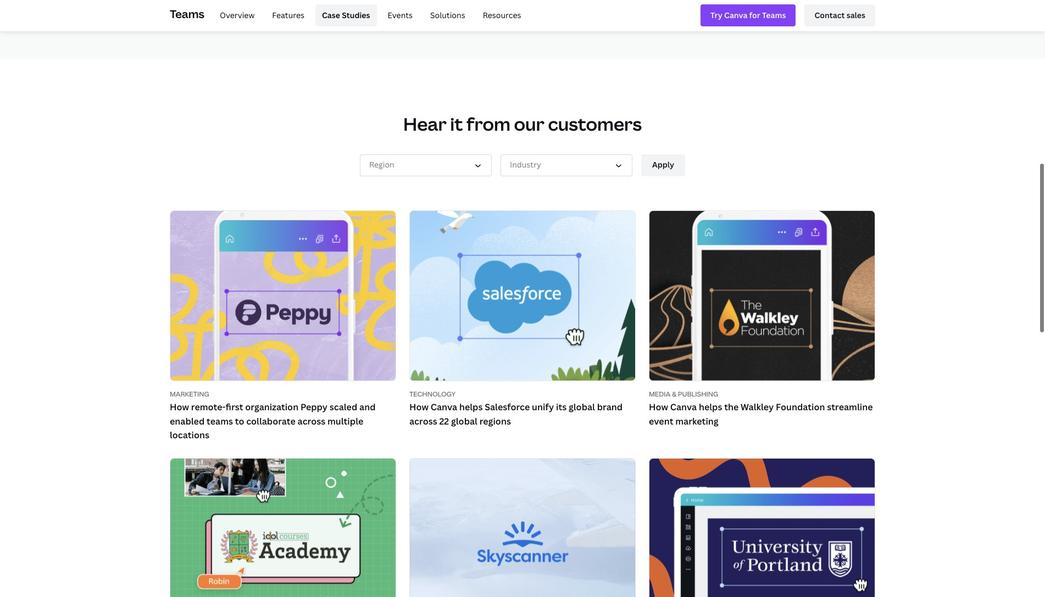 Task type: describe. For each thing, give the bounding box(es) containing it.
peppy
[[301, 401, 328, 413]]

industry
[[510, 160, 541, 170]]

across inside marketing how remote-first organization peppy scaled and enabled teams to collaborate across multiple locations
[[298, 415, 326, 428]]

its
[[556, 401, 567, 413]]

salesforce
[[485, 401, 530, 413]]

events
[[388, 10, 413, 20]]

studies
[[342, 10, 370, 20]]

event
[[649, 415, 674, 428]]

walkley
[[741, 401, 774, 413]]

customers
[[548, 112, 642, 136]]

menu bar inside the teams "element"
[[209, 4, 528, 26]]

how inside media & publishing how canva helps the walkley foundation streamline event marketing
[[649, 401, 668, 413]]

locations
[[170, 430, 209, 442]]

media
[[649, 390, 671, 399]]

contact sales image
[[815, 9, 866, 22]]

industry button
[[501, 154, 633, 176]]

case
[[322, 10, 340, 20]]

collaborate
[[246, 415, 296, 428]]

hear it from our customers
[[404, 112, 642, 136]]

solutions link
[[424, 4, 472, 26]]

canva inside technology how canva helps salesforce unify its global brand across 22 global regions
[[431, 401, 457, 413]]

enabled
[[170, 415, 205, 428]]

events link
[[381, 4, 419, 26]]

canva inside media & publishing how canva helps the walkley foundation streamline event marketing
[[671, 401, 697, 413]]

resources
[[483, 10, 521, 20]]

region
[[369, 160, 395, 170]]

it
[[450, 112, 463, 136]]

how for how remote-first organization peppy scaled and enabled teams to collaborate across multiple locations
[[170, 401, 189, 413]]

overview
[[220, 10, 255, 20]]

foundation
[[776, 401, 825, 413]]

how for how canva helps salesforce unify its global brand across 22 global regions
[[410, 401, 429, 413]]

technology
[[410, 390, 456, 399]]

technology how canva helps salesforce unify its global brand across 22 global regions
[[410, 390, 623, 428]]

hear
[[404, 112, 447, 136]]



Task type: locate. For each thing, give the bounding box(es) containing it.
0 vertical spatial global
[[569, 401, 595, 413]]

overview link
[[213, 4, 261, 26]]

&
[[672, 390, 677, 399]]

1 vertical spatial global
[[451, 415, 478, 428]]

helps inside media & publishing how canva helps the walkley foundation streamline event marketing
[[699, 401, 723, 413]]

1 horizontal spatial canva
[[671, 401, 697, 413]]

menu bar containing overview
[[209, 4, 528, 26]]

across inside technology how canva helps salesforce unify its global brand across 22 global regions
[[410, 415, 437, 428]]

features link
[[266, 4, 311, 26]]

0 horizontal spatial helps
[[460, 401, 483, 413]]

1 across from the left
[[298, 415, 326, 428]]

and
[[360, 401, 376, 413]]

2 canva from the left
[[671, 401, 697, 413]]

2 across from the left
[[410, 415, 437, 428]]

across
[[298, 415, 326, 428], [410, 415, 437, 428]]

organization
[[245, 401, 299, 413]]

publishing
[[678, 390, 719, 399]]

helps up regions
[[460, 401, 483, 413]]

first
[[226, 401, 243, 413]]

teams element
[[170, 0, 876, 31]]

unify
[[532, 401, 554, 413]]

multiple
[[328, 415, 364, 428]]

helps down publishing on the right bottom of page
[[699, 401, 723, 413]]

0 horizontal spatial global
[[451, 415, 478, 428]]

regions
[[480, 415, 511, 428]]

teams
[[170, 6, 204, 21]]

menu bar
[[209, 4, 528, 26]]

how inside technology how canva helps salesforce unify its global brand across 22 global regions
[[410, 401, 429, 413]]

across left 22
[[410, 415, 437, 428]]

canva down &
[[671, 401, 697, 413]]

22
[[439, 415, 449, 428]]

2 helps from the left
[[699, 401, 723, 413]]

how down the technology
[[410, 401, 429, 413]]

1 canva from the left
[[431, 401, 457, 413]]

marketing
[[170, 390, 209, 399]]

0 horizontal spatial how
[[170, 401, 189, 413]]

global
[[569, 401, 595, 413], [451, 415, 478, 428]]

from
[[467, 112, 511, 136]]

teams
[[207, 415, 233, 428]]

1 horizontal spatial how
[[410, 401, 429, 413]]

2 how from the left
[[410, 401, 429, 413]]

1 how from the left
[[170, 401, 189, 413]]

brand
[[597, 401, 623, 413]]

how inside marketing how remote-first organization peppy scaled and enabled teams to collaborate across multiple locations
[[170, 401, 189, 413]]

helps
[[460, 401, 483, 413], [699, 401, 723, 413]]

streamline
[[827, 401, 873, 413]]

0 horizontal spatial canva
[[431, 401, 457, 413]]

3 how from the left
[[649, 401, 668, 413]]

global right its
[[569, 401, 595, 413]]

1 horizontal spatial global
[[569, 401, 595, 413]]

scaled
[[330, 401, 358, 413]]

region button
[[360, 154, 492, 176]]

canva
[[431, 401, 457, 413], [671, 401, 697, 413]]

2 horizontal spatial how
[[649, 401, 668, 413]]

how up enabled
[[170, 401, 189, 413]]

the
[[725, 401, 739, 413]]

to
[[235, 415, 244, 428]]

0 horizontal spatial across
[[298, 415, 326, 428]]

how
[[170, 401, 189, 413], [410, 401, 429, 413], [649, 401, 668, 413]]

across down the peppy
[[298, 415, 326, 428]]

1 helps from the left
[[460, 401, 483, 413]]

case studies
[[322, 10, 370, 20]]

case studies link
[[316, 4, 377, 26]]

1 horizontal spatial across
[[410, 415, 437, 428]]

our
[[514, 112, 545, 136]]

remote-
[[191, 401, 226, 413]]

global right 22
[[451, 415, 478, 428]]

marketing how remote-first organization peppy scaled and enabled teams to collaborate across multiple locations
[[170, 390, 376, 442]]

media & publishing how canva helps the walkley foundation streamline event marketing
[[649, 390, 873, 428]]

features
[[272, 10, 305, 20]]

marketing
[[676, 415, 719, 428]]

solutions
[[430, 10, 465, 20]]

1 horizontal spatial helps
[[699, 401, 723, 413]]

resources link
[[476, 4, 528, 26]]

canva up 22
[[431, 401, 457, 413]]

helps inside technology how canva helps salesforce unify its global brand across 22 global regions
[[460, 401, 483, 413]]

how down media
[[649, 401, 668, 413]]



Task type: vqa. For each thing, say whether or not it's contained in the screenshot.


